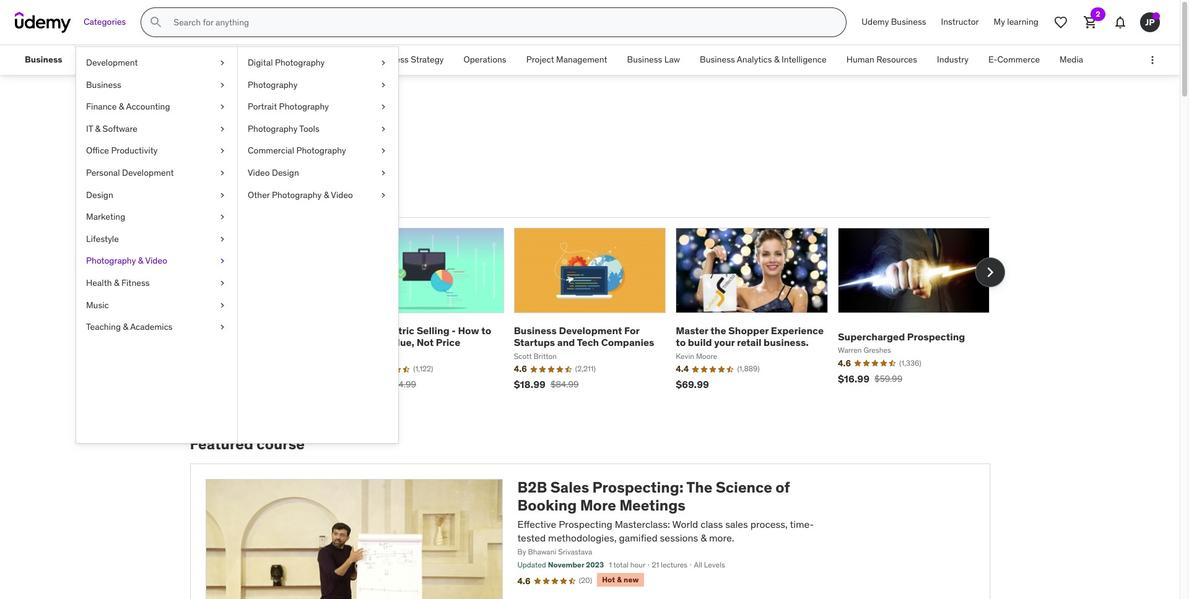 Task type: vqa. For each thing, say whether or not it's contained in the screenshot.
Buy
no



Task type: describe. For each thing, give the bounding box(es) containing it.
management inside management link
[[262, 54, 313, 65]]

udemy business link
[[855, 7, 934, 37]]

photography inside 'link'
[[275, 57, 325, 68]]

all
[[694, 561, 703, 570]]

industry
[[938, 54, 969, 65]]

supercharged
[[838, 331, 906, 343]]

xsmall image for photography & video
[[218, 256, 227, 268]]

1
[[609, 561, 612, 570]]

wishlist image
[[1054, 15, 1069, 30]]

business analytics & intelligence
[[700, 54, 827, 65]]

lifestyle
[[86, 233, 119, 245]]

0 horizontal spatial business link
[[15, 45, 72, 75]]

photography up "tools"
[[279, 101, 329, 112]]

business left strategy at top left
[[374, 54, 409, 65]]

for
[[625, 325, 640, 337]]

project management link
[[517, 45, 618, 75]]

management inside project management 'link'
[[557, 54, 608, 65]]

design link
[[76, 184, 237, 206]]

media link
[[1050, 45, 1094, 75]]

business development for startups and tech companies
[[514, 325, 655, 349]]

bhawani
[[528, 548, 557, 557]]

hot
[[602, 576, 616, 585]]

courses to get you started
[[190, 158, 376, 177]]

photography & video
[[86, 256, 167, 267]]

get
[[269, 158, 293, 177]]

0 horizontal spatial to
[[251, 158, 266, 177]]

supercharged prospecting link
[[838, 331, 966, 343]]

finance & accounting
[[86, 101, 170, 112]]

teaching & academics
[[86, 322, 173, 333]]

most popular button
[[190, 187, 257, 217]]

master the shopper experience to build your retail business.
[[676, 325, 824, 349]]

business analytics & intelligence link
[[690, 45, 837, 75]]

photography up you
[[296, 145, 346, 156]]

other photography & video link
[[238, 184, 398, 206]]

lectures
[[661, 561, 688, 570]]

new
[[624, 576, 639, 585]]

sell
[[352, 337, 370, 349]]

xsmall image for other photography & video
[[379, 189, 389, 201]]

business strategy
[[374, 54, 444, 65]]

shopper
[[729, 325, 769, 337]]

most popular
[[192, 195, 255, 208]]

2023
[[586, 561, 604, 570]]

& for teaching & academics
[[123, 322, 128, 333]]

submit search image
[[149, 15, 164, 30]]

academics
[[130, 322, 173, 333]]

value centric selling - how to sell on value, not price link
[[352, 325, 492, 349]]

it & software link
[[76, 118, 237, 140]]

teaching & academics link
[[76, 317, 237, 339]]

1 horizontal spatial business link
[[76, 74, 237, 96]]

tools
[[299, 123, 320, 134]]

srivastava
[[558, 548, 593, 557]]

marketing link
[[76, 206, 237, 228]]

health & fitness
[[86, 278, 150, 289]]

science
[[716, 478, 773, 498]]

software
[[103, 123, 138, 134]]

1 total hour
[[609, 561, 646, 570]]

november
[[548, 561, 585, 570]]

& for it & software
[[95, 123, 101, 134]]

1 horizontal spatial design
[[272, 167, 299, 178]]

& inside business analytics & intelligence link
[[775, 54, 780, 65]]

retail
[[737, 337, 762, 349]]

jp link
[[1136, 7, 1166, 37]]

music link
[[76, 295, 237, 317]]

e-commerce
[[989, 54, 1040, 65]]

& for health & fitness
[[114, 278, 119, 289]]

xsmall image for music
[[218, 300, 227, 312]]

media
[[1060, 54, 1084, 65]]

intelligence
[[782, 54, 827, 65]]

xsmall image for finance & accounting
[[218, 101, 227, 113]]

arrow pointing to subcategory menu links image
[[72, 45, 83, 75]]

business.
[[764, 337, 809, 349]]

0 vertical spatial development
[[86, 57, 138, 68]]

notifications image
[[1114, 15, 1128, 30]]

startups
[[514, 337, 555, 349]]

development for business
[[559, 325, 622, 337]]

sales inside b2b sales prospecting: the science of booking more meetings effective prospecting masterclass: world class sales process, time- tested methodologies, gamified sessions & more. by bhawani srivastava
[[551, 478, 589, 498]]

digital photography
[[248, 57, 325, 68]]

master
[[676, 325, 709, 337]]

finance
[[86, 101, 117, 112]]

business up finance
[[86, 79, 121, 90]]

0 vertical spatial courses
[[246, 104, 327, 130]]

business law
[[627, 54, 680, 65]]

xsmall image for video design
[[379, 167, 389, 179]]

your
[[715, 337, 735, 349]]

-
[[452, 325, 456, 337]]

udemy business
[[862, 16, 927, 27]]

business left the analytics
[[700, 54, 735, 65]]

xsmall image for health & fitness
[[218, 278, 227, 290]]

business left law
[[627, 54, 663, 65]]

health
[[86, 278, 112, 289]]

productivity
[[111, 145, 158, 156]]

the
[[687, 478, 713, 498]]

business development for startups and tech companies link
[[514, 325, 655, 349]]

2 link
[[1076, 7, 1106, 37]]

categories
[[84, 16, 126, 27]]

photography & video link
[[76, 251, 237, 273]]

trending
[[270, 195, 312, 208]]

xsmall image for photography tools
[[379, 123, 389, 135]]

xsmall image for marketing
[[218, 211, 227, 224]]

it & software
[[86, 123, 138, 134]]

class
[[701, 518, 723, 531]]

meetings
[[620, 496, 686, 515]]

xsmall image for development
[[218, 57, 227, 69]]

photography up health & fitness
[[86, 256, 136, 267]]

instructor link
[[934, 7, 987, 37]]

0 horizontal spatial sales
[[190, 104, 242, 130]]

personal development
[[86, 167, 174, 178]]

health & fitness link
[[76, 273, 237, 295]]

1 vertical spatial design
[[86, 189, 113, 200]]

development for personal
[[122, 167, 174, 178]]

human
[[847, 54, 875, 65]]

xsmall image for design
[[218, 189, 227, 201]]

resources
[[877, 54, 918, 65]]

operations link
[[454, 45, 517, 75]]

photography up portrait
[[248, 79, 298, 90]]

portrait photography link
[[238, 96, 398, 118]]

it
[[86, 123, 93, 134]]

prospecting inside b2b sales prospecting: the science of booking more meetings effective prospecting masterclass: world class sales process, time- tested methodologies, gamified sessions & more. by bhawani srivastava
[[559, 518, 613, 531]]

world
[[673, 518, 699, 531]]

portrait
[[248, 101, 277, 112]]

you have alerts image
[[1153, 12, 1161, 20]]

photography tools link
[[238, 118, 398, 140]]



Task type: locate. For each thing, give the bounding box(es) containing it.
xsmall image inside photography tools link
[[379, 123, 389, 135]]

2 horizontal spatial to
[[676, 337, 686, 349]]

analytics
[[737, 54, 772, 65]]

1 horizontal spatial to
[[482, 325, 492, 337]]

price
[[436, 337, 461, 349]]

1 horizontal spatial management
[[557, 54, 608, 65]]

business left and
[[514, 325, 557, 337]]

to right how
[[482, 325, 492, 337]]

trending button
[[267, 187, 314, 217]]

& for hot & new
[[617, 576, 622, 585]]

& inside b2b sales prospecting: the science of booking more meetings effective prospecting masterclass: world class sales process, time- tested methodologies, gamified sessions & more. by bhawani srivastava
[[701, 532, 707, 545]]

business inside business development for startups and tech companies
[[514, 325, 557, 337]]

0 vertical spatial sales
[[190, 104, 242, 130]]

management right project
[[557, 54, 608, 65]]

& right finance
[[119, 101, 124, 112]]

xsmall image inside photography link
[[379, 79, 389, 91]]

of
[[776, 478, 790, 498]]

digital
[[248, 57, 273, 68]]

sessions
[[660, 532, 699, 545]]

to down "commercial"
[[251, 158, 266, 177]]

experience
[[771, 325, 824, 337]]

xsmall image inside office productivity link
[[218, 145, 227, 157]]

video down started
[[331, 189, 353, 200]]

xsmall image inside the marketing link
[[218, 211, 227, 224]]

xsmall image for personal development
[[218, 167, 227, 179]]

xsmall image inside business link
[[218, 79, 227, 91]]

(20)
[[579, 576, 593, 586]]

& inside photography & video link
[[138, 256, 143, 267]]

shopping cart with 2 items image
[[1084, 15, 1099, 30]]

on
[[372, 337, 384, 349]]

next image
[[981, 263, 1000, 283]]

xsmall image for portrait photography
[[379, 101, 389, 113]]

you
[[296, 158, 322, 177]]

effective
[[518, 518, 557, 531]]

xsmall image inside design link
[[218, 189, 227, 201]]

and
[[558, 337, 575, 349]]

design down commercial photography
[[272, 167, 299, 178]]

video inside photography & video link
[[145, 256, 167, 267]]

featured
[[190, 435, 253, 454]]

course
[[257, 435, 305, 454]]

& right hot
[[617, 576, 622, 585]]

0 horizontal spatial video
[[145, 256, 167, 267]]

gamified
[[619, 532, 658, 545]]

other photography & video
[[248, 189, 353, 200]]

photography link
[[238, 74, 398, 96]]

by
[[518, 548, 526, 557]]

finance & accounting link
[[76, 96, 237, 118]]

prospecting inside the carousel element
[[908, 331, 966, 343]]

xsmall image inside photography & video link
[[218, 256, 227, 268]]

2 vertical spatial development
[[559, 325, 622, 337]]

office productivity
[[86, 145, 158, 156]]

development link
[[76, 52, 237, 74]]

b2b
[[518, 478, 547, 498]]

value
[[352, 325, 378, 337]]

1 vertical spatial courses
[[190, 158, 248, 177]]

2 horizontal spatial video
[[331, 189, 353, 200]]

xsmall image inside "other photography & video" link
[[379, 189, 389, 201]]

1 vertical spatial development
[[122, 167, 174, 178]]

featured course
[[190, 435, 305, 454]]

business
[[892, 16, 927, 27], [25, 54, 62, 65], [374, 54, 409, 65], [627, 54, 663, 65], [700, 54, 735, 65], [86, 79, 121, 90], [514, 325, 557, 337]]

industry link
[[928, 45, 979, 75]]

0 horizontal spatial prospecting
[[559, 518, 613, 531]]

management up photography link
[[262, 54, 313, 65]]

updated november 2023
[[518, 561, 604, 570]]

carousel element
[[190, 228, 1005, 407]]

not
[[417, 337, 434, 349]]

udemy
[[862, 16, 889, 27]]

Search for anything text field
[[171, 12, 832, 33]]

centric
[[380, 325, 415, 337]]

21
[[652, 561, 659, 570]]

xsmall image inside teaching & academics 'link'
[[218, 322, 227, 334]]

law
[[665, 54, 680, 65]]

video down lifestyle link at the top left
[[145, 256, 167, 267]]

& down video design link
[[324, 189, 329, 200]]

video up the other
[[248, 167, 270, 178]]

hour
[[631, 561, 646, 570]]

1 vertical spatial prospecting
[[559, 518, 613, 531]]

& inside health & fitness link
[[114, 278, 119, 289]]

xsmall image for office productivity
[[218, 145, 227, 157]]

0 vertical spatial design
[[272, 167, 299, 178]]

xsmall image inside digital photography 'link'
[[379, 57, 389, 69]]

to left build
[[676, 337, 686, 349]]

business link up accounting
[[76, 74, 237, 96]]

sales right "b2b"
[[551, 478, 589, 498]]

& inside "other photography & video" link
[[324, 189, 329, 200]]

selling
[[417, 325, 450, 337]]

photography up "commercial"
[[248, 123, 298, 134]]

photography up photography link
[[275, 57, 325, 68]]

xsmall image inside personal development link
[[218, 167, 227, 179]]

xsmall image for it & software
[[218, 123, 227, 135]]

marketing
[[86, 211, 125, 223]]

video design link
[[238, 162, 398, 184]]

tested
[[518, 532, 546, 545]]

more subcategory menu links image
[[1147, 54, 1159, 66]]

sales
[[726, 518, 748, 531]]

commerce
[[998, 54, 1040, 65]]

business law link
[[618, 45, 690, 75]]

0 vertical spatial video
[[248, 167, 270, 178]]

personal development link
[[76, 162, 237, 184]]

music
[[86, 300, 109, 311]]

digital photography link
[[238, 52, 398, 74]]

courses
[[246, 104, 327, 130], [190, 158, 248, 177]]

video inside video design link
[[248, 167, 270, 178]]

business right udemy
[[892, 16, 927, 27]]

xsmall image inside health & fitness link
[[218, 278, 227, 290]]

& for finance & accounting
[[119, 101, 124, 112]]

how
[[458, 325, 479, 337]]

entrepreneurship
[[93, 54, 161, 65]]

1 horizontal spatial video
[[248, 167, 270, 178]]

1 management from the left
[[262, 54, 313, 65]]

xsmall image inside commercial photography link
[[379, 145, 389, 157]]

entrepreneurship link
[[83, 45, 171, 75]]

office
[[86, 145, 109, 156]]

b2b sales prospecting: the science of booking more meetings effective prospecting masterclass: world class sales process, time- tested methodologies, gamified sessions & more. by bhawani srivastava
[[518, 478, 814, 557]]

xsmall image for teaching & academics
[[218, 322, 227, 334]]

1 vertical spatial video
[[331, 189, 353, 200]]

development inside business development for startups and tech companies
[[559, 325, 622, 337]]

1 vertical spatial sales
[[551, 478, 589, 498]]

xsmall image inside the it & software link
[[218, 123, 227, 135]]

master the shopper experience to build your retail business. link
[[676, 325, 824, 349]]

& right it
[[95, 123, 101, 134]]

& inside teaching & academics 'link'
[[123, 322, 128, 333]]

0 vertical spatial prospecting
[[908, 331, 966, 343]]

& inside finance & accounting link
[[119, 101, 124, 112]]

business left arrow pointing to subcategory menu links image on the top left
[[25, 54, 62, 65]]

my learning
[[994, 16, 1039, 27]]

to inside master the shopper experience to build your retail business.
[[676, 337, 686, 349]]

value centric selling - how to sell on value, not price
[[352, 325, 492, 349]]

prospecting:
[[593, 478, 684, 498]]

xsmall image inside development link
[[218, 57, 227, 69]]

xsmall image inside finance & accounting link
[[218, 101, 227, 113]]

the
[[711, 325, 727, 337]]

xsmall image
[[218, 79, 227, 91], [218, 123, 227, 135], [379, 167, 389, 179], [218, 189, 227, 201], [218, 278, 227, 290]]

my learning link
[[987, 7, 1047, 37]]

xsmall image for photography
[[379, 79, 389, 91]]

management
[[262, 54, 313, 65], [557, 54, 608, 65]]

xsmall image inside video design link
[[379, 167, 389, 179]]

development
[[86, 57, 138, 68], [122, 167, 174, 178], [559, 325, 622, 337]]

e-
[[989, 54, 998, 65]]

udemy image
[[15, 12, 71, 33]]

2 management from the left
[[557, 54, 608, 65]]

21 lectures
[[652, 561, 688, 570]]

masterclass:
[[615, 518, 670, 531]]

strategy
[[411, 54, 444, 65]]

& right teaching
[[123, 322, 128, 333]]

& inside the it & software link
[[95, 123, 101, 134]]

& up fitness
[[138, 256, 143, 267]]

time-
[[790, 518, 814, 531]]

operations
[[464, 54, 507, 65]]

xsmall image for business
[[218, 79, 227, 91]]

1 horizontal spatial sales
[[551, 478, 589, 498]]

xsmall image for lifestyle
[[218, 233, 227, 246]]

started
[[325, 158, 376, 177]]

commercial photography
[[248, 145, 346, 156]]

to inside the value centric selling - how to sell on value, not price
[[482, 325, 492, 337]]

& for photography & video
[[138, 256, 143, 267]]

xsmall image for digital photography
[[379, 57, 389, 69]]

xsmall image inside lifestyle link
[[218, 233, 227, 246]]

xsmall image
[[218, 57, 227, 69], [379, 57, 389, 69], [379, 79, 389, 91], [218, 101, 227, 113], [379, 101, 389, 113], [379, 123, 389, 135], [218, 145, 227, 157], [379, 145, 389, 157], [218, 167, 227, 179], [379, 189, 389, 201], [218, 211, 227, 224], [218, 233, 227, 246], [218, 256, 227, 268], [218, 300, 227, 312], [218, 322, 227, 334]]

0 horizontal spatial management
[[262, 54, 313, 65]]

design down personal
[[86, 189, 113, 200]]

project management
[[527, 54, 608, 65]]

& down class
[[701, 532, 707, 545]]

business link down udemy image
[[15, 45, 72, 75]]

0 horizontal spatial design
[[86, 189, 113, 200]]

supercharged prospecting
[[838, 331, 966, 343]]

business link
[[15, 45, 72, 75], [76, 74, 237, 96]]

& right "health"
[[114, 278, 119, 289]]

1 horizontal spatial prospecting
[[908, 331, 966, 343]]

xsmall image inside music link
[[218, 300, 227, 312]]

xsmall image for commercial photography
[[379, 145, 389, 157]]

design
[[272, 167, 299, 178], [86, 189, 113, 200]]

xsmall image inside portrait photography link
[[379, 101, 389, 113]]

& right the analytics
[[775, 54, 780, 65]]

video inside "other photography & video" link
[[331, 189, 353, 200]]

sales left portrait
[[190, 104, 242, 130]]

photography down you
[[272, 189, 322, 200]]

2 vertical spatial video
[[145, 256, 167, 267]]



